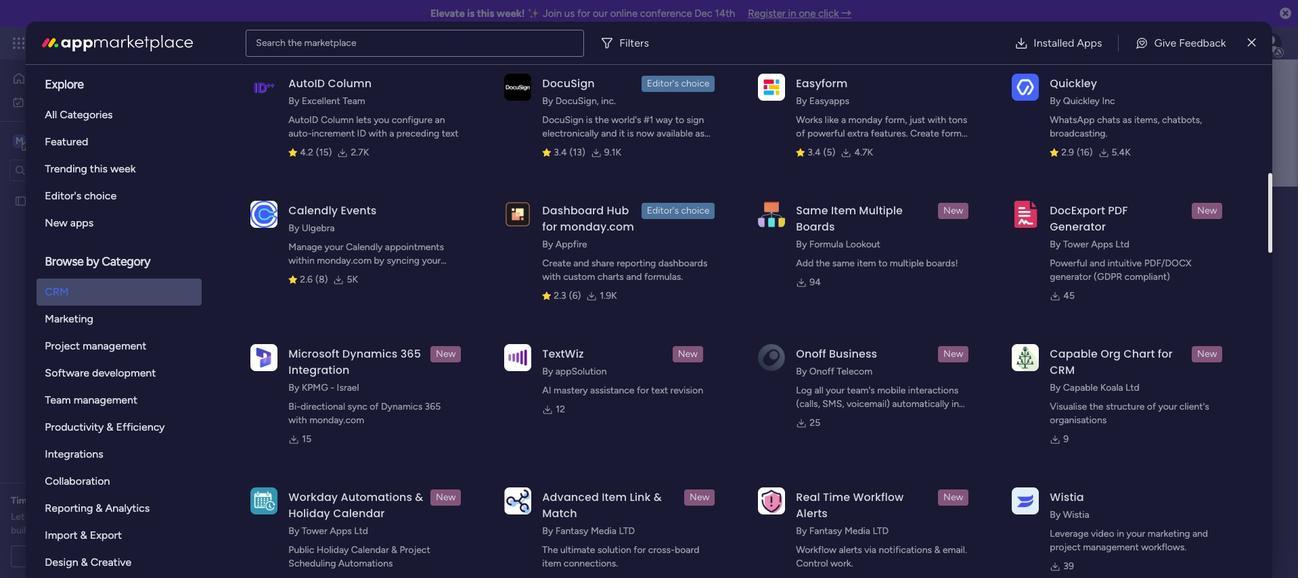 Task type: describe. For each thing, give the bounding box(es) containing it.
automations inside workday automations & holiday calendar
[[341, 490, 412, 506]]

fantasy for real time workflow alerts
[[810, 526, 843, 538]]

ai
[[543, 385, 552, 397]]

by fantasy media ltd for item
[[543, 526, 635, 538]]

reporting
[[45, 502, 93, 515]]

0 vertical spatial to
[[675, 114, 685, 126]]

1 vertical spatial calendly
[[346, 242, 383, 253]]

365 inside bi-directional sync of dynamics 365 with monday.com
[[425, 402, 441, 413]]

holiday inside public holiday calendar & project scheduling automations
[[317, 545, 349, 557]]

invite members image
[[1121, 37, 1134, 50]]

log
[[796, 385, 812, 397]]

of inside the visualise the structure of your client's organisations
[[1147, 402, 1156, 413]]

project management
[[45, 340, 146, 353]]

quickley by quickley inc
[[1050, 76, 1116, 107]]

app logo image for docusign is the world's #1 way to sign electronically and it is now available as an easy to use monday.com app
[[505, 74, 532, 101]]

0 vertical spatial quickley
[[1050, 76, 1098, 91]]

charts
[[598, 272, 624, 283]]

3.4 for an
[[554, 147, 567, 158]]

by up public
[[289, 526, 299, 538]]

sync inside works like a monday form, just with tons of powerful extra features. create forms that sync directly into monday, within seconds.
[[816, 142, 836, 153]]

test link
[[236, 324, 906, 362]]

2 horizontal spatial to
[[879, 258, 888, 269]]

new for docexport pdf generator
[[1198, 205, 1218, 217]]

preceding
[[397, 128, 440, 139]]

new for same item multiple boards
[[944, 205, 964, 217]]

time inside time for an expert review let our experts review what you've built so far. free of charge
[[11, 496, 32, 507]]

app logo image for log all your team's mobile interactions (calls, sms, voicemail) automatically in monday.com!
[[759, 344, 786, 372]]

1 vertical spatial workspace
[[395, 192, 512, 222]]

efficiency
[[116, 421, 165, 434]]

(15)
[[316, 147, 332, 158]]

0 vertical spatial project
[[45, 340, 80, 353]]

work.
[[831, 559, 853, 570]]

just
[[910, 114, 926, 126]]

increment
[[312, 128, 355, 139]]

reporting
[[617, 258, 656, 269]]

items,
[[1135, 114, 1160, 126]]

of inside time for an expert review let our experts review what you've built so far. free of charge
[[81, 525, 90, 537]]

featured
[[45, 135, 88, 148]]

3.4 for sync
[[808, 147, 821, 158]]

workflow inside workflow alerts via notifications & email. control work.
[[796, 545, 837, 557]]

week!
[[497, 7, 525, 20]]

your inside log all your team's mobile interactions (calls, sms, voicemail) automatically in monday.com!
[[826, 385, 845, 397]]

project inside public holiday calendar & project scheduling automations
[[400, 545, 430, 557]]

for inside capable org chart for crm
[[1158, 347, 1173, 362]]

multiple
[[859, 203, 903, 219]]

app logo image for leverage video in your marketing and project management workflows.
[[1012, 488, 1040, 515]]

features.
[[871, 128, 908, 139]]

revision
[[671, 385, 703, 397]]

by inside the manage your calendly appointments within monday.com by syncing your calendly account with monday.com﻿
[[374, 255, 385, 267]]

excellent
[[302, 95, 340, 107]]

powerful and intuitive pdf/docx generator (gdpr compliant)
[[1050, 258, 1192, 283]]

integration
[[289, 363, 350, 378]]

0 vertical spatial our
[[593, 7, 608, 20]]

by left docusign,
[[543, 95, 553, 107]]

onoff business
[[796, 347, 878, 362]]

software development
[[45, 367, 156, 380]]

editor's for docusign
[[647, 78, 679, 89]]

for right the us at the top left of page
[[577, 7, 591, 20]]

by formula lookout
[[796, 239, 881, 251]]

monday work management
[[60, 35, 210, 51]]

0 horizontal spatial crm
[[45, 286, 69, 299]]

ulgebra
[[302, 223, 335, 234]]

app logo image for bi-directional sync of dynamics 365 with monday.com
[[251, 344, 278, 372]]

see plans
[[237, 37, 278, 49]]

item inside the ultimate solution for cross-board item connections.
[[543, 559, 562, 570]]

Search in workspace field
[[28, 162, 113, 178]]

app logo image for the ultimate solution for cross-board item connections.
[[505, 488, 532, 515]]

main inside workspace selection element
[[31, 134, 55, 147]]

organisations
[[1050, 415, 1107, 427]]

whatsapp
[[1050, 114, 1095, 126]]

m
[[16, 135, 24, 147]]

marketing
[[45, 313, 93, 326]]

a inside works like a monday form, just with tons of powerful extra features. create forms that sync directly into monday, within seconds.
[[842, 114, 846, 126]]

1 vertical spatial to
[[577, 142, 586, 153]]

schedule a meeting button
[[11, 546, 162, 568]]

appsolution
[[556, 366, 607, 378]]

and inside docusign is the world's #1 way to sign electronically and it is now available as an easy to use monday.com app
[[601, 128, 617, 139]]

1 vertical spatial text
[[652, 385, 668, 397]]

2 vertical spatial calendly
[[289, 269, 326, 280]]

and inside the leverage video in your marketing and project management workflows.
[[1193, 529, 1209, 540]]

directly
[[838, 142, 870, 153]]

use
[[588, 142, 603, 153]]

an inside time for an expert review let our experts review what you've built so far. free of charge
[[50, 496, 60, 507]]

extra
[[848, 128, 869, 139]]

the
[[543, 545, 558, 557]]

your down appointments
[[422, 255, 441, 267]]

365 inside microsoft dynamics 365 integration
[[401, 347, 421, 362]]

4.2 (15)
[[300, 147, 332, 158]]

column for autoid column lets you configure an auto-increment id with a preceding text
[[321, 114, 354, 126]]

1 vertical spatial capable
[[1064, 383, 1098, 394]]

test list box
[[0, 187, 173, 395]]

by up visualise
[[1050, 383, 1061, 394]]

connections.
[[564, 559, 618, 570]]

with inside bi-directional sync of dynamics 365 with monday.com
[[289, 415, 307, 427]]

boards!
[[927, 258, 959, 269]]

within inside works like a monday form, just with tons of powerful extra features. create forms that sync directly into monday, within seconds.
[[930, 142, 956, 153]]

forms
[[942, 128, 967, 139]]

(gdpr
[[1094, 272, 1123, 283]]

filters
[[620, 36, 649, 49]]

autoid for autoid column lets you configure an auto-increment id with a preceding text
[[289, 114, 319, 126]]

app logo image for manage your calendly appointments within monday.com by syncing your calendly account with monday.com﻿
[[251, 201, 278, 228]]

inbox image
[[1091, 37, 1104, 50]]

apps for workday automations & holiday calendar
[[330, 526, 352, 538]]

by inside easyform by easyapps
[[796, 95, 807, 107]]

apps marketplace image
[[42, 35, 193, 51]]

add the same item to multiple boards!
[[796, 258, 959, 269]]

test for public board image
[[32, 195, 50, 207]]

app logo image for works like a monday form, just with tons of powerful extra features. create forms that sync directly into monday, within seconds.
[[759, 74, 786, 101]]

1 vertical spatial review
[[77, 512, 105, 523]]

your down ulgebra
[[325, 242, 344, 253]]

calendar inside public holiday calendar & project scheduling automations
[[351, 545, 389, 557]]

1 vertical spatial main workspace
[[338, 192, 512, 222]]

match
[[543, 506, 577, 522]]

inc
[[1103, 95, 1116, 107]]

1 vertical spatial editor's
[[45, 190, 81, 202]]

2.6
[[300, 274, 313, 286]]

1 vertical spatial main
[[338, 192, 390, 222]]

team inside the autoid column by excellent team
[[343, 95, 365, 107]]

2.9 (16)
[[1062, 147, 1093, 158]]

2.6 (8)
[[300, 274, 328, 286]]

our inside time for an expert review let our experts review what you've built so far. free of charge
[[27, 512, 41, 523]]

2 vertical spatial is
[[627, 128, 634, 139]]

workflow alerts via notifications & email. control work.
[[796, 545, 967, 570]]

1 horizontal spatial item
[[857, 258, 876, 269]]

2.9
[[1062, 147, 1075, 158]]

for inside the ultimate solution for cross-board item connections.
[[634, 545, 646, 557]]

holiday inside workday automations & holiday calendar
[[289, 506, 330, 522]]

✨
[[528, 7, 540, 20]]

by onoff telecom
[[796, 366, 873, 378]]

select product image
[[12, 37, 26, 50]]

for inside the dashboard hub for monday.com
[[543, 219, 557, 235]]

add
[[796, 258, 814, 269]]

what
[[107, 512, 128, 523]]

all categories
[[45, 108, 113, 121]]

expert
[[62, 496, 91, 507]]

team management
[[45, 394, 137, 407]]

monday inside works like a monday form, just with tons of powerful extra features. create forms that sync directly into monday, within seconds.
[[849, 114, 883, 126]]

for right assistance
[[637, 385, 649, 397]]

apps for docexport pdf generator
[[1092, 239, 1114, 251]]

leverage video in your marketing and project management workflows.
[[1050, 529, 1209, 554]]

and inside the powerful and intuitive pdf/docx generator (gdpr compliant)
[[1090, 258, 1106, 269]]

app logo image for public holiday calendar & project scheduling automations
[[251, 488, 278, 515]]

monday,
[[891, 142, 928, 153]]

your inside the leverage video in your marketing and project management workflows.
[[1127, 529, 1146, 540]]

by fantasy media ltd for time
[[796, 526, 889, 538]]

by up ai
[[543, 366, 553, 378]]

project
[[1050, 542, 1081, 554]]

0 vertical spatial monday
[[60, 35, 107, 51]]

public board image
[[14, 195, 27, 208]]

public board image
[[256, 335, 271, 350]]

#1
[[644, 114, 654, 126]]

app logo image for autoid column lets you configure an auto-increment id with a preceding text
[[251, 74, 278, 101]]

1 vertical spatial quickley
[[1064, 95, 1100, 107]]

recent boards
[[255, 273, 326, 286]]

1 vertical spatial choice
[[84, 190, 117, 202]]

by down alerts
[[796, 526, 807, 538]]

browse by category
[[45, 255, 151, 269]]

categories
[[60, 108, 113, 121]]

1 vertical spatial wistia
[[1064, 510, 1090, 521]]

cross-
[[648, 545, 675, 557]]

explore
[[45, 77, 84, 92]]

appointments
[[385, 242, 444, 253]]

textwiz
[[543, 347, 584, 362]]

in inside log all your team's mobile interactions (calls, sms, voicemail) automatically in monday.com!
[[952, 399, 959, 410]]

text inside autoid column lets you configure an auto-increment id with a preceding text
[[442, 128, 459, 139]]

choice for dashboard hub for monday.com
[[681, 205, 710, 217]]

by inside quickley by quickley inc
[[1050, 95, 1061, 107]]

calendly events by ulgebra
[[289, 203, 377, 234]]

new apps
[[45, 217, 94, 230]]

visualise
[[1050, 402, 1088, 413]]

sync inside bi-directional sync of dynamics 365 with monday.com
[[348, 402, 368, 413]]

an inside autoid column lets you configure an auto-increment id with a preceding text
[[435, 114, 445, 126]]

0 vertical spatial review
[[93, 496, 122, 507]]

app logo image for workflow alerts via notifications & email. control work.
[[759, 488, 786, 515]]

0 vertical spatial this
[[477, 7, 494, 20]]

0 vertical spatial onoff
[[796, 347, 826, 362]]

voicemail)
[[847, 399, 890, 410]]

1 vertical spatial editor's choice
[[45, 190, 117, 202]]

tons
[[949, 114, 968, 126]]

workspace selection element
[[13, 133, 113, 151]]

monday.com inside docusign is the world's #1 way to sign electronically and it is now available as an easy to use monday.com app
[[605, 142, 660, 153]]

alerts
[[796, 506, 828, 522]]

a inside button
[[86, 551, 91, 563]]

see
[[237, 37, 253, 49]]

media for item
[[591, 526, 617, 538]]

item for advanced
[[602, 490, 627, 506]]

by left "appfire"
[[543, 239, 553, 251]]

editor's choice for dashboard hub for monday.com
[[647, 205, 710, 217]]

dapulse x slim image
[[1248, 35, 1256, 51]]

media for time
[[845, 526, 871, 538]]

electronically
[[543, 128, 599, 139]]

by up "powerful"
[[1050, 239, 1061, 251]]

new for textwiz
[[678, 349, 698, 360]]

9.1k
[[605, 147, 622, 158]]

experts
[[43, 512, 75, 523]]

docusign is the world's #1 way to sign electronically and it is now available as an easy to use monday.com app
[[543, 114, 705, 153]]

mastery
[[554, 385, 588, 397]]

app logo image for powerful and intuitive pdf/docx generator (gdpr compliant)
[[1012, 201, 1040, 228]]

the inside docusign is the world's #1 way to sign electronically and it is now available as an easy to use monday.com app
[[595, 114, 609, 126]]



Task type: locate. For each thing, give the bounding box(es) containing it.
ltd for link
[[619, 526, 635, 538]]

create down by appfire on the left of the page
[[543, 258, 571, 269]]

1 vertical spatial sync
[[348, 402, 368, 413]]

brad klo image
[[1261, 32, 1282, 54]]

bi-
[[289, 402, 301, 413]]

& inside public holiday calendar & project scheduling automations
[[391, 545, 397, 557]]

autoid up excellent
[[289, 76, 325, 91]]

in inside the leverage video in your marketing and project management workflows.
[[1117, 529, 1125, 540]]

1 horizontal spatial as
[[1123, 114, 1132, 126]]

2.3 (6)
[[554, 290, 581, 302]]

1 vertical spatial within
[[289, 255, 315, 267]]

test for public board icon
[[278, 337, 296, 348]]

productivity & efficiency
[[45, 421, 165, 434]]

ltd for automations
[[354, 526, 368, 538]]

create inside create and share reporting dashboards with custom charts and formulas.
[[543, 258, 571, 269]]

1 horizontal spatial our
[[593, 7, 608, 20]]

automations up public holiday calendar & project scheduling automations
[[341, 490, 412, 506]]

and left it
[[601, 128, 617, 139]]

crm
[[45, 286, 69, 299], [1050, 363, 1075, 378]]

2 vertical spatial editor's
[[647, 205, 679, 217]]

the down "by capable koala ltd"
[[1090, 402, 1104, 413]]

0 horizontal spatial fantasy
[[556, 526, 589, 538]]

workspace down categories
[[57, 134, 111, 147]]

help image
[[1213, 37, 1227, 50]]

time inside real time workflow alerts
[[823, 490, 851, 506]]

sync down israel
[[348, 402, 368, 413]]

capable inside capable org chart for crm
[[1050, 347, 1098, 362]]

ai mastery assistance for text revision
[[543, 385, 703, 397]]

0 horizontal spatial tower
[[302, 526, 328, 538]]

2 vertical spatial apps
[[330, 526, 352, 538]]

2 horizontal spatial a
[[842, 114, 846, 126]]

by up whatsapp in the right of the page
[[1050, 95, 1061, 107]]

by up works
[[796, 95, 807, 107]]

into
[[873, 142, 889, 153]]

autoid inside autoid column lets you configure an auto-increment id with a preceding text
[[289, 114, 319, 126]]

team down software
[[45, 394, 71, 407]]

1 by fantasy media ltd from the left
[[543, 526, 635, 538]]

workspace up appointments
[[395, 192, 512, 222]]

of down microsoft dynamics 365 integration
[[370, 402, 379, 413]]

1 vertical spatial ltd
[[1126, 383, 1140, 394]]

& inside advanced item link & match
[[654, 490, 662, 506]]

workspace
[[57, 134, 111, 147], [395, 192, 512, 222]]

tower for docexport pdf generator
[[1064, 239, 1089, 251]]

and up custom
[[574, 258, 589, 269]]

create inside works like a monday form, just with tons of powerful extra features. create forms that sync directly into monday, within seconds.
[[911, 128, 940, 139]]

fantasy for advanced item link & match
[[556, 526, 589, 538]]

0 horizontal spatial main workspace
[[31, 134, 111, 147]]

autoid inside the autoid column by excellent team
[[289, 76, 325, 91]]

dashboard
[[543, 203, 604, 219]]

share
[[592, 258, 615, 269]]

to left multiple
[[879, 258, 888, 269]]

pdf/docx
[[1145, 258, 1192, 269]]

new for advanced item link & match
[[690, 492, 710, 504]]

app logo image for create and share reporting dashboards with custom charts and formulas.
[[505, 201, 532, 228]]

give feedback
[[1155, 36, 1227, 49]]

3.4 left "(13)"
[[554, 147, 567, 158]]

0 horizontal spatial as
[[696, 128, 705, 139]]

design & creative
[[45, 557, 132, 569]]

this left week!
[[477, 7, 494, 20]]

0 vertical spatial main
[[31, 134, 55, 147]]

with inside create and share reporting dashboards with custom charts and formulas.
[[543, 272, 561, 283]]

wistia by wistia
[[1050, 490, 1090, 521]]

recent
[[255, 273, 290, 286]]

all
[[45, 108, 57, 121]]

1 horizontal spatial item
[[831, 203, 857, 219]]

editor's down search in workspace field
[[45, 190, 81, 202]]

for up by appfire on the left of the page
[[543, 219, 557, 235]]

form,
[[885, 114, 908, 126]]

0 vertical spatial calendar
[[333, 506, 385, 522]]

1 horizontal spatial tower
[[1064, 239, 1089, 251]]

tower
[[1064, 239, 1089, 251], [302, 526, 328, 538]]

0 vertical spatial wistia
[[1050, 490, 1085, 506]]

for
[[577, 7, 591, 20], [543, 219, 557, 235], [1158, 347, 1173, 362], [637, 385, 649, 397], [35, 496, 47, 507], [634, 545, 646, 557]]

by up add
[[796, 239, 807, 251]]

choice for docusign
[[681, 78, 710, 89]]

1 horizontal spatial fantasy
[[810, 526, 843, 538]]

0 horizontal spatial 3.4
[[554, 147, 567, 158]]

search everything image
[[1184, 37, 1197, 50]]

editor's for dashboard hub for monday.com
[[647, 205, 679, 217]]

item for same
[[831, 203, 857, 219]]

0 horizontal spatial a
[[86, 551, 91, 563]]

autoid column lets you configure an auto-increment id with a preceding text
[[289, 114, 459, 139]]

ltd for workflow
[[873, 526, 889, 538]]

autoid for autoid column by excellent team
[[289, 76, 325, 91]]

0 horizontal spatial media
[[591, 526, 617, 538]]

fantasy down alerts
[[810, 526, 843, 538]]

wistia
[[1050, 490, 1085, 506], [1064, 510, 1090, 521]]

0 vertical spatial workflow
[[853, 490, 904, 506]]

1 horizontal spatial an
[[435, 114, 445, 126]]

by inside calendly events by ulgebra
[[289, 223, 299, 234]]

for inside time for an expert review let our experts review what you've built so far. free of charge
[[35, 496, 47, 507]]

0 horizontal spatial ltd
[[619, 526, 635, 538]]

1 vertical spatial a
[[389, 128, 394, 139]]

the inside the visualise the structure of your client's organisations
[[1090, 402, 1104, 413]]

& inside workflow alerts via notifications & email. control work.
[[935, 545, 941, 557]]

crm up marketing
[[45, 286, 69, 299]]

with
[[928, 114, 947, 126], [369, 128, 387, 139], [365, 269, 383, 280], [543, 272, 561, 283], [289, 415, 307, 427]]

workflow up control
[[796, 545, 837, 557]]

chatbots,
[[1163, 114, 1203, 126]]

and right the "marketing"
[[1193, 529, 1209, 540]]

capable up visualise
[[1064, 383, 1098, 394]]

option
[[0, 189, 173, 192]]

time up the let
[[11, 496, 32, 507]]

software
[[45, 367, 89, 380]]

1 horizontal spatial ltd
[[873, 526, 889, 538]]

by tower apps ltd for workday
[[289, 526, 368, 538]]

like
[[825, 114, 839, 126]]

column inside autoid column lets you configure an auto-increment id with a preceding text
[[321, 114, 354, 126]]

item inside advanced item link & match
[[602, 490, 627, 506]]

1 vertical spatial holiday
[[317, 545, 349, 557]]

by tower apps ltd for docexport
[[1050, 239, 1130, 251]]

in down interactions
[[952, 399, 959, 410]]

holiday up scheduling
[[317, 545, 349, 557]]

editor's up way
[[647, 78, 679, 89]]

of right 'free'
[[81, 525, 90, 537]]

autoid
[[289, 76, 325, 91], [289, 114, 319, 126]]

by fantasy media ltd up ultimate
[[543, 526, 635, 538]]

with right just
[[928, 114, 947, 126]]

1 vertical spatial this
[[90, 162, 108, 175]]

item inside 'same item multiple boards'
[[831, 203, 857, 219]]

0 horizontal spatial this
[[90, 162, 108, 175]]

join
[[543, 7, 562, 20]]

our left online
[[593, 7, 608, 20]]

0 horizontal spatial our
[[27, 512, 41, 523]]

review up "import & export" on the bottom of page
[[77, 512, 105, 523]]

choice down trending this week
[[84, 190, 117, 202]]

by inside wistia by wistia
[[1050, 510, 1061, 521]]

workflow inside real time workflow alerts
[[853, 490, 904, 506]]

1 horizontal spatial in
[[952, 399, 959, 410]]

a
[[842, 114, 846, 126], [389, 128, 394, 139], [86, 551, 91, 563]]

your inside the visualise the structure of your client's organisations
[[1159, 402, 1178, 413]]

0 horizontal spatial monday
[[60, 35, 107, 51]]

by capable koala ltd
[[1050, 383, 1140, 394]]

1 horizontal spatial by tower apps ltd
[[1050, 239, 1130, 251]]

far.
[[44, 525, 58, 537]]

main right workspace image
[[31, 134, 55, 147]]

week
[[110, 162, 136, 175]]

15
[[302, 434, 312, 446]]

0 vertical spatial capable
[[1050, 347, 1098, 362]]

crm inside capable org chart for crm
[[1050, 363, 1075, 378]]

(8)
[[316, 274, 328, 286]]

1 vertical spatial workflow
[[796, 545, 837, 557]]

client's
[[1180, 402, 1210, 413]]

marketplace
[[304, 37, 357, 48]]

structure
[[1106, 402, 1145, 413]]

item down 'lookout'
[[857, 258, 876, 269]]

apps down "docexport pdf generator"
[[1092, 239, 1114, 251]]

within inside the manage your calendly appointments within monday.com by syncing your calendly account with monday.com﻿
[[289, 255, 315, 267]]

0 horizontal spatial work
[[45, 96, 66, 107]]

45
[[1064, 290, 1075, 302]]

with up 2.3
[[543, 272, 561, 283]]

schedule a meeting
[[44, 551, 128, 563]]

automations right scheduling
[[338, 559, 393, 570]]

is down by docusign, inc.
[[586, 114, 593, 126]]

in right video
[[1117, 529, 1125, 540]]

0 vertical spatial in
[[789, 7, 797, 20]]

0 horizontal spatial workflow
[[796, 545, 837, 557]]

1 vertical spatial as
[[696, 128, 705, 139]]

seconds.
[[796, 155, 834, 167]]

schedule
[[44, 551, 84, 563]]

is for the
[[586, 114, 593, 126]]

collaboration
[[45, 475, 110, 488]]

onoff up by onoff telecom
[[796, 347, 826, 362]]

register
[[748, 7, 786, 20]]

calendly inside calendly events by ulgebra
[[289, 203, 338, 219]]

0 horizontal spatial test
[[32, 195, 50, 207]]

1 vertical spatial 365
[[425, 402, 441, 413]]

as inside 'whatsapp chats as items, chatbots, broadcasting.'
[[1123, 114, 1132, 126]]

by tower apps ltd up public
[[289, 526, 368, 538]]

column for autoid column by excellent team
[[328, 76, 372, 91]]

with inside autoid column lets you configure an auto-increment id with a preceding text
[[369, 128, 387, 139]]

via
[[865, 545, 877, 557]]

autoid up "auto-" at the top
[[289, 114, 319, 126]]

dec
[[695, 7, 713, 20]]

by fantasy media ltd
[[543, 526, 635, 538], [796, 526, 889, 538]]

2 fantasy from the left
[[810, 526, 843, 538]]

koala
[[1101, 383, 1124, 394]]

0 vertical spatial calendly
[[289, 203, 338, 219]]

0 vertical spatial crm
[[45, 286, 69, 299]]

0 horizontal spatial time
[[11, 496, 32, 507]]

and down reporting
[[626, 272, 642, 283]]

apps down workday automations & holiday calendar
[[330, 526, 352, 538]]

new for capable org chart for crm
[[1198, 349, 1218, 360]]

new for onoff business
[[944, 349, 964, 360]]

2 vertical spatial to
[[879, 258, 888, 269]]

by up the the on the left
[[543, 526, 553, 538]]

monday.com inside the manage your calendly appointments within monday.com by syncing your calendly account with monday.com﻿
[[317, 255, 372, 267]]

1 docusign from the top
[[543, 76, 595, 91]]

1 horizontal spatial within
[[930, 142, 956, 153]]

docusign up the electronically on the left of page
[[543, 114, 584, 126]]

public holiday calendar & project scheduling automations
[[289, 545, 430, 570]]

app logo image for ai mastery assistance for text revision
[[505, 344, 532, 372]]

→
[[842, 7, 852, 20]]

& inside workday automations & holiday calendar
[[415, 490, 424, 506]]

log all your team's mobile interactions (calls, sms, voicemail) automatically in monday.com!
[[796, 385, 959, 424]]

0 vertical spatial dynamics
[[342, 347, 398, 362]]

by tower apps ltd down the generator
[[1050, 239, 1130, 251]]

apps inside button
[[1077, 36, 1103, 49]]

by
[[289, 95, 299, 107], [543, 95, 553, 107], [796, 95, 807, 107], [1050, 95, 1061, 107], [289, 223, 299, 234], [543, 239, 553, 251], [796, 239, 807, 251], [1050, 239, 1061, 251], [543, 366, 553, 378], [796, 366, 807, 378], [289, 383, 299, 394], [1050, 383, 1061, 394], [1050, 510, 1061, 521], [289, 526, 299, 538], [543, 526, 553, 538], [796, 526, 807, 538]]

in left one
[[789, 7, 797, 20]]

monday.com down 'directional'
[[310, 415, 364, 427]]

with inside the manage your calendly appointments within monday.com by syncing your calendly account with monday.com﻿
[[365, 269, 383, 280]]

new for real time workflow alerts
[[944, 492, 964, 504]]

1 vertical spatial is
[[586, 114, 593, 126]]

docusign for docusign
[[543, 76, 595, 91]]

2 by fantasy media ltd from the left
[[796, 526, 889, 538]]

Main workspace field
[[334, 192, 1244, 222]]

work
[[109, 35, 134, 51], [45, 96, 66, 107]]

of up that
[[796, 128, 805, 139]]

you've
[[131, 512, 158, 523]]

by docusign, inc.
[[543, 95, 616, 107]]

a down "import & export" on the bottom of page
[[86, 551, 91, 563]]

within down forms
[[930, 142, 956, 153]]

dynamics down microsoft dynamics 365 integration
[[381, 402, 423, 413]]

team's
[[847, 385, 875, 397]]

for up experts
[[35, 496, 47, 507]]

item
[[857, 258, 876, 269], [543, 559, 562, 570]]

1 vertical spatial automations
[[338, 559, 393, 570]]

0 vertical spatial as
[[1123, 114, 1132, 126]]

0 horizontal spatial an
[[50, 496, 60, 507]]

new for workday automations & holiday calendar
[[436, 492, 456, 504]]

1 horizontal spatial test
[[278, 337, 296, 348]]

team up lets
[[343, 95, 365, 107]]

capable
[[1050, 347, 1098, 362], [1064, 383, 1098, 394]]

easyform by easyapps
[[796, 76, 850, 107]]

formulas.
[[645, 272, 683, 283]]

ltd up intuitive
[[1116, 239, 1130, 251]]

1 vertical spatial item
[[602, 490, 627, 506]]

work for monday
[[109, 35, 134, 51]]

installed
[[1034, 36, 1075, 49]]

work for my
[[45, 96, 66, 107]]

formula
[[810, 239, 844, 251]]

0 vertical spatial main workspace
[[31, 134, 111, 147]]

column up excellent
[[328, 76, 372, 91]]

app logo image
[[251, 74, 278, 101], [505, 74, 532, 101], [759, 74, 786, 101], [1012, 74, 1040, 101], [251, 201, 278, 228], [505, 201, 532, 228], [759, 201, 786, 228], [1012, 201, 1040, 228], [251, 344, 278, 372], [505, 344, 532, 372], [759, 344, 786, 372], [1012, 344, 1040, 372], [251, 488, 278, 515], [759, 488, 786, 515], [1012, 488, 1040, 515], [505, 488, 532, 515]]

text left revision
[[652, 385, 668, 397]]

by left excellent
[[289, 95, 299, 107]]

account
[[328, 269, 363, 280]]

with inside works like a monday form, just with tons of powerful extra features. create forms that sync directly into monday, within seconds.
[[928, 114, 947, 126]]

0 vertical spatial apps
[[1077, 36, 1103, 49]]

1 horizontal spatial this
[[477, 7, 494, 20]]

generator
[[1050, 219, 1106, 235]]

it
[[619, 128, 625, 139]]

is right elevate
[[467, 7, 475, 20]]

ltd up the via
[[873, 526, 889, 538]]

monday.com inside bi-directional sync of dynamics 365 with monday.com
[[310, 415, 364, 427]]

as inside docusign is the world's #1 way to sign electronically and it is now available as an easy to use monday.com app
[[696, 128, 705, 139]]

2 autoid from the top
[[289, 114, 319, 126]]

1 horizontal spatial 3.4
[[808, 147, 821, 158]]

media up solution
[[591, 526, 617, 538]]

docusign inside docusign is the world's #1 way to sign electronically and it is now available as an easy to use monday.com app
[[543, 114, 584, 126]]

1 horizontal spatial main
[[338, 192, 390, 222]]

main workspace inside workspace selection element
[[31, 134, 111, 147]]

the for search
[[288, 37, 302, 48]]

the for add
[[816, 258, 830, 269]]

main up the manage your calendly appointments within monday.com by syncing your calendly account with monday.com﻿ at top
[[338, 192, 390, 222]]

ltd for org
[[1126, 383, 1140, 394]]

2 media from the left
[[845, 526, 871, 538]]

item right same
[[831, 203, 857, 219]]

my
[[30, 96, 43, 107]]

0 horizontal spatial project
[[45, 340, 80, 353]]

automations inside public holiday calendar & project scheduling automations
[[338, 559, 393, 570]]

to
[[675, 114, 685, 126], [577, 142, 586, 153], [879, 258, 888, 269]]

1 ltd from the left
[[619, 526, 635, 538]]

0 vertical spatial a
[[842, 114, 846, 126]]

tower for workday automations & holiday calendar
[[302, 526, 328, 538]]

your
[[325, 242, 344, 253], [422, 255, 441, 267], [826, 385, 845, 397], [1159, 402, 1178, 413], [1127, 529, 1146, 540]]

monday.com
[[605, 142, 660, 153], [560, 219, 634, 235], [317, 255, 372, 267], [310, 415, 364, 427]]

tower up public
[[302, 526, 328, 538]]

by up log on the bottom right of the page
[[796, 366, 807, 378]]

add to favorites image
[[875, 336, 888, 349]]

1 vertical spatial autoid
[[289, 114, 319, 126]]

notifications
[[879, 545, 932, 557]]

1 media from the left
[[591, 526, 617, 538]]

0 horizontal spatial by
[[86, 255, 99, 269]]

of inside bi-directional sync of dynamics 365 with monday.com
[[370, 402, 379, 413]]

charge
[[92, 525, 121, 537]]

0 vertical spatial editor's choice
[[647, 78, 710, 89]]

create down just
[[911, 128, 940, 139]]

with right 5k
[[365, 269, 383, 280]]

apps image
[[1150, 37, 1164, 50]]

0 vertical spatial holiday
[[289, 506, 330, 522]]

dynamics inside microsoft dynamics 365 integration
[[342, 347, 398, 362]]

test right public board image
[[32, 195, 50, 207]]

available
[[657, 128, 693, 139]]

2 vertical spatial choice
[[681, 205, 710, 217]]

0 vertical spatial ltd
[[1116, 239, 1130, 251]]

1 horizontal spatial is
[[586, 114, 593, 126]]

0 vertical spatial automations
[[341, 490, 412, 506]]

3.4 left '(5)'
[[808, 147, 821, 158]]

&
[[107, 421, 114, 434], [415, 490, 424, 506], [654, 490, 662, 506], [96, 502, 103, 515], [80, 529, 87, 542], [391, 545, 397, 557], [935, 545, 941, 557], [81, 557, 88, 569]]

1 vertical spatial docusign
[[543, 114, 584, 126]]

easy
[[555, 142, 574, 153]]

1 horizontal spatial work
[[109, 35, 134, 51]]

your up workflows.
[[1127, 529, 1146, 540]]

custom
[[563, 272, 595, 283]]

1 vertical spatial team
[[45, 394, 71, 407]]

app logo image for add the same item to multiple boards!
[[759, 201, 786, 228]]

1 3.4 from the left
[[554, 147, 567, 158]]

us
[[565, 7, 575, 20]]

for right the chart
[[1158, 347, 1173, 362]]

leverage
[[1050, 529, 1089, 540]]

1 horizontal spatial sync
[[816, 142, 836, 153]]

an inside docusign is the world's #1 way to sign electronically and it is now available as an easy to use monday.com app
[[543, 142, 553, 153]]

by up leverage
[[1050, 510, 1061, 521]]

1 horizontal spatial monday
[[849, 114, 883, 126]]

compliant)
[[1125, 272, 1171, 283]]

editor's choice up apps
[[45, 190, 117, 202]]

editor's right hub
[[647, 205, 679, 217]]

filters button
[[595, 29, 660, 57]]

by right browse
[[86, 255, 99, 269]]

an up experts
[[50, 496, 60, 507]]

review
[[93, 496, 122, 507], [77, 512, 105, 523]]

column inside the autoid column by excellent team
[[328, 76, 372, 91]]

1 vertical spatial onoff
[[810, 366, 835, 378]]

works like a monday form, just with tons of powerful extra features. create forms that sync directly into monday, within seconds.
[[796, 114, 968, 167]]

by tower apps ltd
[[1050, 239, 1130, 251], [289, 526, 368, 538]]

of inside works like a monday form, just with tons of powerful extra features. create forms that sync directly into monday, within seconds.
[[796, 128, 805, 139]]

the ultimate solution for cross-board item connections.
[[543, 545, 700, 570]]

choice up sign
[[681, 78, 710, 89]]

with down you
[[369, 128, 387, 139]]

2 3.4 from the left
[[808, 147, 821, 158]]

2 docusign from the top
[[543, 114, 584, 126]]

development
[[92, 367, 156, 380]]

workspace image
[[13, 134, 26, 149]]

directional
[[301, 402, 345, 413]]

1 fantasy from the left
[[556, 526, 589, 538]]

1 vertical spatial test
[[278, 337, 296, 348]]

app logo image for visualise the structure of your client's organisations
[[1012, 344, 1040, 372]]

app logo image for whatsapp chats as items, chatbots, broadcasting.
[[1012, 74, 1040, 101]]

work inside button
[[45, 96, 66, 107]]

analytics
[[105, 502, 150, 515]]

2 horizontal spatial is
[[627, 128, 634, 139]]

2 ltd from the left
[[873, 526, 889, 538]]

1 vertical spatial our
[[27, 512, 41, 523]]

main workspace up appointments
[[338, 192, 512, 222]]

apps
[[70, 217, 94, 230]]

a right like
[[842, 114, 846, 126]]

within down manage
[[289, 255, 315, 267]]

test right public board icon
[[278, 337, 296, 348]]

monday.com inside the dashboard hub for monday.com
[[560, 219, 634, 235]]

text right preceding at the top left of the page
[[442, 128, 459, 139]]

1 autoid from the top
[[289, 76, 325, 91]]

0 vertical spatial within
[[930, 142, 956, 153]]

by inside the autoid column by excellent team
[[289, 95, 299, 107]]

0 vertical spatial is
[[467, 7, 475, 20]]

1 vertical spatial in
[[952, 399, 959, 410]]

text
[[442, 128, 459, 139], [652, 385, 668, 397]]

within
[[930, 142, 956, 153], [289, 255, 315, 267]]

0 vertical spatial item
[[831, 203, 857, 219]]

your up the sms,
[[826, 385, 845, 397]]

monday.com down it
[[605, 142, 660, 153]]

test inside list box
[[32, 195, 50, 207]]

new for microsoft dynamics 365 integration
[[436, 349, 456, 360]]

docusign for docusign is the world's #1 way to sign electronically and it is now available as an easy to use monday.com app
[[543, 114, 584, 126]]

notifications image
[[1061, 37, 1075, 50]]

editor's choice for docusign
[[647, 78, 710, 89]]

1 horizontal spatial by
[[374, 255, 385, 267]]

multiple
[[890, 258, 924, 269]]

ltd for pdf
[[1116, 239, 1130, 251]]

1 vertical spatial by tower apps ltd
[[289, 526, 368, 538]]

1 vertical spatial create
[[543, 258, 571, 269]]

onoff up all
[[810, 366, 835, 378]]

item down the the on the left
[[543, 559, 562, 570]]

is for this
[[467, 7, 475, 20]]

to left use
[[577, 142, 586, 153]]

dynamics inside bi-directional sync of dynamics 365 with monday.com
[[381, 402, 423, 413]]

management inside the leverage video in your marketing and project management workflows.
[[1083, 542, 1139, 554]]

0 vertical spatial editor's
[[647, 78, 679, 89]]

the for visualise
[[1090, 402, 1104, 413]]

0 vertical spatial an
[[435, 114, 445, 126]]

0 vertical spatial workspace
[[57, 134, 111, 147]]

israel
[[337, 383, 359, 394]]

by up "bi-"
[[289, 383, 299, 394]]

a inside autoid column lets you configure an auto-increment id with a preceding text
[[389, 128, 394, 139]]

solution
[[598, 545, 632, 557]]

choice up 'dashboards' on the top of the page
[[681, 205, 710, 217]]

calendar inside workday automations & holiday calendar
[[333, 506, 385, 522]]

0 vertical spatial team
[[343, 95, 365, 107]]

the right search
[[288, 37, 302, 48]]

calendar down workday automations & holiday calendar
[[351, 545, 389, 557]]



Task type: vqa. For each thing, say whether or not it's contained in the screenshot.


